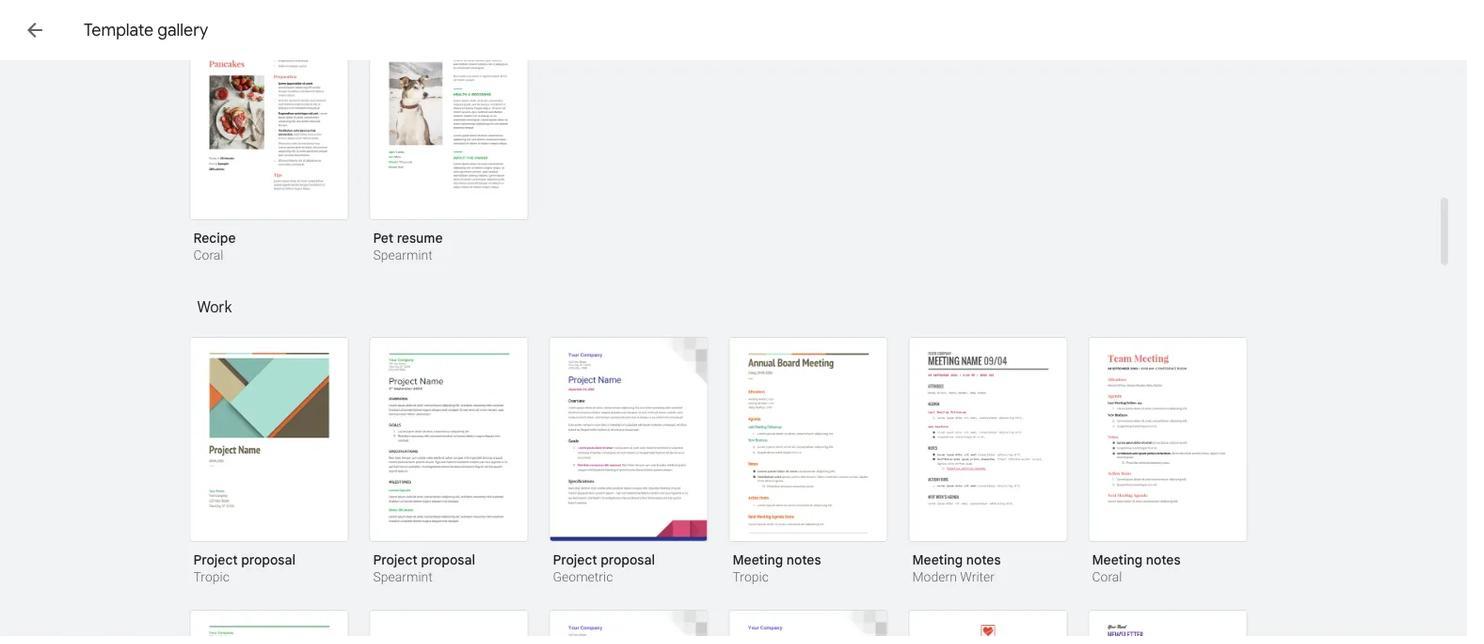Task type: locate. For each thing, give the bounding box(es) containing it.
meeting for meeting notes coral
[[1092, 552, 1143, 568]]

4 option from the left
[[729, 610, 886, 637]]

template gallery
[[84, 19, 208, 40]]

2 horizontal spatial proposal
[[601, 552, 655, 568]]

3 option from the left
[[549, 610, 706, 637]]

2 project proposal option from the left
[[369, 337, 529, 587]]

spearmint for pet
[[373, 248, 433, 263]]

spearmint inside project proposal spearmint
[[373, 570, 433, 585]]

1 horizontal spatial meeting notes option
[[909, 337, 1068, 587]]

notes for meeting notes coral
[[1146, 552, 1181, 568]]

spearmint inside pet resume spearmint
[[373, 248, 433, 263]]

pet resume spearmint
[[373, 230, 443, 263]]

1 horizontal spatial meeting
[[913, 552, 963, 568]]

notes inside the meeting notes coral
[[1146, 552, 1181, 568]]

2 option from the left
[[369, 610, 527, 637]]

tropic inside meeting notes tropic
[[733, 570, 769, 585]]

notes for meeting notes tropic
[[787, 552, 821, 568]]

notes inside meeting notes modern writer
[[967, 552, 1001, 568]]

proposal
[[241, 552, 296, 568], [421, 552, 475, 568], [601, 552, 655, 568]]

meeting notes option
[[729, 337, 888, 587], [909, 337, 1068, 587], [1089, 337, 1248, 587]]

meeting
[[733, 552, 783, 568], [913, 552, 963, 568], [1092, 552, 1143, 568]]

2 horizontal spatial project proposal option
[[549, 337, 708, 587]]

1 horizontal spatial coral
[[1092, 570, 1123, 585]]

meeting for meeting notes modern writer
[[913, 552, 963, 568]]

2 tropic from the left
[[733, 570, 769, 585]]

spearmint for project
[[373, 570, 433, 585]]

project proposal geometric
[[553, 552, 655, 585]]

2 meeting from the left
[[913, 552, 963, 568]]

notes
[[787, 552, 821, 568], [967, 552, 1001, 568], [1146, 552, 1181, 568]]

list box
[[190, 15, 1272, 288]]

3 proposal from the left
[[601, 552, 655, 568]]

0 horizontal spatial proposal
[[241, 552, 296, 568]]

option down meeting notes tropic
[[729, 610, 886, 637]]

spearmint
[[373, 248, 433, 263], [373, 570, 433, 585]]

3 project proposal option from the left
[[549, 337, 708, 587]]

option down project proposal tropic
[[190, 610, 347, 637]]

2 horizontal spatial notes
[[1146, 552, 1181, 568]]

3 meeting from the left
[[1092, 552, 1143, 568]]

2 meeting notes option from the left
[[909, 337, 1068, 587]]

project proposal spearmint
[[373, 552, 475, 585]]

meeting inside meeting notes tropic
[[733, 552, 783, 568]]

1 horizontal spatial notes
[[967, 552, 1001, 568]]

5 option from the left
[[909, 610, 1066, 637]]

1 horizontal spatial project proposal option
[[369, 337, 529, 587]]

work list box
[[190, 337, 1272, 637]]

geometric
[[553, 570, 613, 585]]

meeting notes modern writer
[[913, 552, 1001, 585]]

1 meeting from the left
[[733, 552, 783, 568]]

project inside project proposal spearmint
[[373, 552, 418, 568]]

2 horizontal spatial project
[[553, 552, 597, 568]]

notes for meeting notes modern writer
[[967, 552, 1001, 568]]

3 notes from the left
[[1146, 552, 1181, 568]]

3 project from the left
[[553, 552, 597, 568]]

1 project from the left
[[193, 552, 238, 568]]

project inside project proposal tropic
[[193, 552, 238, 568]]

0 horizontal spatial coral
[[193, 248, 224, 263]]

option down project proposal spearmint
[[369, 610, 527, 637]]

3 meeting notes option from the left
[[1089, 337, 1248, 587]]

1 notes from the left
[[787, 552, 821, 568]]

2 spearmint from the top
[[373, 570, 433, 585]]

0 horizontal spatial meeting
[[733, 552, 783, 568]]

template
[[84, 19, 154, 40]]

0 vertical spatial coral
[[193, 248, 224, 263]]

meeting inside meeting notes modern writer
[[913, 552, 963, 568]]

0 horizontal spatial project
[[193, 552, 238, 568]]

1 vertical spatial coral
[[1092, 570, 1123, 585]]

0 horizontal spatial tropic
[[193, 570, 230, 585]]

project proposal option
[[190, 337, 349, 587], [369, 337, 529, 587], [549, 337, 708, 587]]

option down the meeting notes coral
[[1089, 610, 1246, 637]]

1 horizontal spatial project
[[373, 552, 418, 568]]

1 proposal from the left
[[241, 552, 296, 568]]

option down writer
[[909, 610, 1066, 637]]

2 proposal from the left
[[421, 552, 475, 568]]

tropic inside project proposal tropic
[[193, 570, 230, 585]]

writer
[[960, 570, 995, 585]]

0 horizontal spatial meeting notes option
[[729, 337, 888, 587]]

0 horizontal spatial project proposal option
[[190, 337, 349, 587]]

project inside the project proposal geometric
[[553, 552, 597, 568]]

coral
[[193, 248, 224, 263], [1092, 570, 1123, 585]]

2 project from the left
[[373, 552, 418, 568]]

proposal inside project proposal spearmint
[[421, 552, 475, 568]]

docs
[[105, 18, 151, 43]]

1 spearmint from the top
[[373, 248, 433, 263]]

project
[[193, 552, 238, 568], [373, 552, 418, 568], [553, 552, 597, 568]]

0 vertical spatial spearmint
[[373, 248, 433, 263]]

notes inside meeting notes tropic
[[787, 552, 821, 568]]

option
[[190, 610, 347, 637], [369, 610, 527, 637], [549, 610, 706, 637], [729, 610, 886, 637], [909, 610, 1066, 637], [1089, 610, 1246, 637]]

2 horizontal spatial meeting notes option
[[1089, 337, 1248, 587]]

proposal inside project proposal tropic
[[241, 552, 296, 568]]

option down the project proposal geometric
[[549, 610, 706, 637]]

meeting inside the meeting notes coral
[[1092, 552, 1143, 568]]

6 option from the left
[[1089, 610, 1246, 637]]

0 horizontal spatial notes
[[787, 552, 821, 568]]

coral inside the meeting notes coral
[[1092, 570, 1123, 585]]

proposal inside the project proposal geometric
[[601, 552, 655, 568]]

2 notes from the left
[[967, 552, 1001, 568]]

1 tropic from the left
[[193, 570, 230, 585]]

1 horizontal spatial tropic
[[733, 570, 769, 585]]

recipe
[[193, 230, 236, 246]]

tropic
[[193, 570, 230, 585], [733, 570, 769, 585]]

1 horizontal spatial proposal
[[421, 552, 475, 568]]

2 horizontal spatial meeting
[[1092, 552, 1143, 568]]

1 meeting notes option from the left
[[729, 337, 888, 587]]

1 vertical spatial spearmint
[[373, 570, 433, 585]]



Task type: describe. For each thing, give the bounding box(es) containing it.
pet
[[373, 230, 394, 246]]

coral inside recipe coral
[[193, 248, 224, 263]]

tropic for meeting notes
[[733, 570, 769, 585]]

1 project proposal option from the left
[[190, 337, 349, 587]]

meeting for meeting notes tropic
[[733, 552, 783, 568]]

meeting notes tropic
[[733, 552, 821, 585]]

choose template dialog dialog
[[0, 0, 1468, 637]]

modern
[[913, 570, 957, 585]]

recipe option
[[190, 15, 349, 265]]

resume
[[397, 230, 443, 246]]

pet resume option
[[369, 15, 529, 265]]

list box containing recipe
[[190, 15, 1272, 288]]

1 option from the left
[[190, 610, 347, 637]]

work
[[197, 297, 232, 316]]

project proposal tropic
[[193, 552, 296, 585]]

meeting notes coral
[[1092, 552, 1181, 585]]

recipe coral
[[193, 230, 236, 263]]

project for project proposal tropic
[[193, 552, 238, 568]]

docs link
[[60, 11, 151, 53]]

project for project proposal spearmint
[[373, 552, 418, 568]]

gallery
[[157, 19, 208, 40]]

proposal for project proposal geometric
[[601, 552, 655, 568]]

project for project proposal geometric
[[553, 552, 597, 568]]

proposal for project proposal tropic
[[241, 552, 296, 568]]

tropic for project proposal
[[193, 570, 230, 585]]

proposal for project proposal spearmint
[[421, 552, 475, 568]]



Task type: vqa. For each thing, say whether or not it's contained in the screenshot.
Title
no



